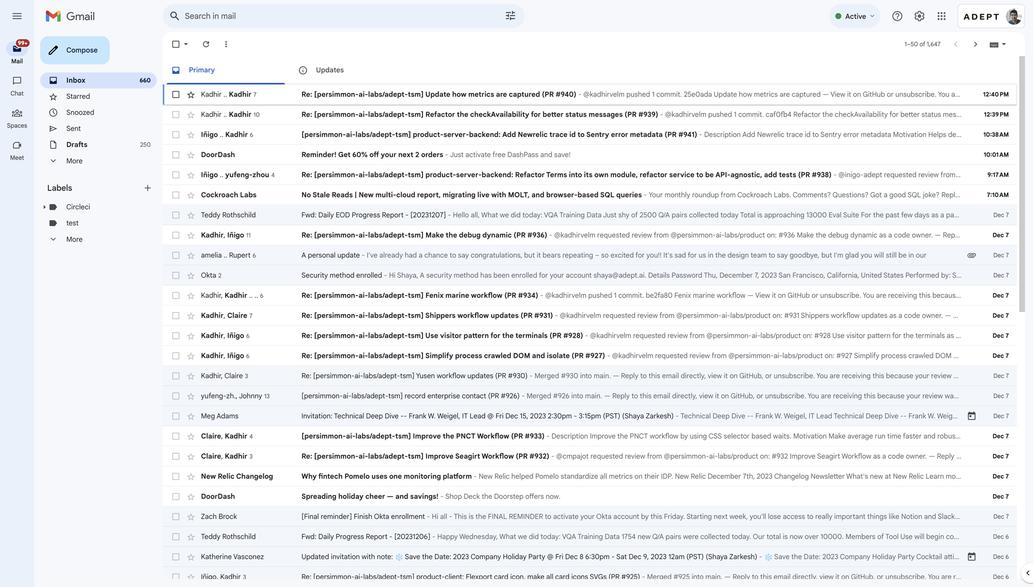Task type: describe. For each thing, give the bounding box(es) containing it.
1 fenix from the left
[[426, 291, 444, 300]]

svgs
[[590, 572, 607, 581]]

#941)
[[679, 130, 698, 139]]

dec 7 for re: [persimmon-ai-labs/adept-tsm] simplify process crawled dom and isolate (pr #927) - @kadhirvelm requested review from @persimmon-ai-labs/product on: #927 simplify process crawled dom and isolate as a code own
[[993, 352, 1009, 360]]

#932)
[[530, 452, 550, 461]]

meet
[[10, 154, 24, 162]]

2 pnct from the left
[[630, 432, 648, 441]]

8 row from the top
[[163, 225, 1033, 245]]

new down claire , kadhir 3
[[201, 472, 216, 481]]

daily for eod
[[318, 211, 334, 219]]

dec 7 for security method enrolled - hi shaya, a security method has been enrolled for your account shaya@adept.ai. details password thu, december 7, 2023 san francisco, california, united states performed by: shaya zarkesh don't
[[994, 272, 1009, 279]]

labs/product down selector
[[718, 452, 758, 461]]

(pr left "#939)" at the right top of page
[[625, 110, 637, 119]]

labels heading
[[47, 183, 143, 193]]

0 vertical spatial collected
[[689, 211, 719, 219]]

like
[[889, 512, 900, 521]]

flexport
[[466, 572, 492, 581]]

1 simplify from the left
[[425, 351, 453, 360]]

circleci link
[[66, 203, 90, 211]]

more for starred
[[66, 156, 83, 165]]

shy
[[619, 211, 630, 219]]

starred link
[[66, 92, 90, 101]]

labs/adept- for re: [persimmon-ai-labs/adept-tsm] simplify process crawled dom and isolate (pr #927) - @kadhirvelm requested review from @persimmon-ai-labs/product on: #927 simplify process crawled dom and isolate as a code own
[[368, 351, 408, 360]]

7 for security method enrolled - hi shaya, a security method has been enrolled for your account shaya@adept.ai. details password thu, december 7, 2023 san francisco, california, united states performed by: shaya zarkesh don't
[[1006, 272, 1009, 279]]

1 vertical spatial github
[[788, 291, 810, 300]]

2 vertical spatial github,
[[851, 572, 875, 581]]

re: [persimmon-ai-labs/adept-tsm] update how metrics are captured (pr #940) - @kadhirvelm pushed 1 commit. 25e0ada update how metrics are captured — view it on github or unsubscribe. you are receiving this because
[[302, 90, 1033, 99]]

dec 7 for re: [persimmon-ai-labs/adept-tsm] shippers workflow updates (pr #931) - @kadhirvelm requested review from @persimmon-ai-labs/product on: #931 shippers workflow updates as a code owner. — reply to this email directl
[[993, 312, 1009, 319]]

kadhir up amelia
[[201, 231, 224, 239]]

0 horizontal spatial by
[[641, 512, 649, 521]]

their
[[645, 472, 659, 481]]

1 vertical spatial hi
[[432, 512, 438, 521]]

unsubscribe. down 50
[[896, 90, 937, 99]]

0 horizontal spatial own
[[595, 170, 609, 179]]

0 vertical spatial yufeng-
[[225, 170, 253, 179]]

2 horizontal spatial 2
[[992, 211, 996, 219]]

approaching
[[764, 211, 805, 219]]

- right #928)
[[585, 331, 588, 340]]

fwd: daily progress report - [20231206] - happy wednesday, what we did today: vqa training data 1754 new q/a pairs were collected today. our total is now over 10000. members of tool use will begin conducting experiments to 
[[302, 532, 1033, 541]]

, for re: [persimmon-ai-labs/adept-tsm] fenix marine workflow (pr #934) - @kadhirvelm pushed 1 commit. be2fa80 fenix marine workflow — view it on github or unsubscribe. you are receiving this because you are subscribed to t
[[221, 291, 223, 300]]

checkavailability
[[470, 110, 529, 119]]

#932
[[772, 452, 788, 461]]

0 horizontal spatial hi
[[389, 271, 396, 280]]

Search in mail search field
[[163, 4, 525, 28]]

enrollment
[[391, 512, 425, 521]]

workflow for pnct
[[477, 432, 509, 441]]

iñigo down kadhir .. kadhir 10 on the left
[[201, 130, 218, 139]]

inbox link
[[66, 76, 85, 85]]

(pr left #926)
[[488, 392, 499, 400]]

to down directl
[[1030, 331, 1033, 340]]

dec 7 for re: [persimmon-ai-labs/adept-tsm] improve seagirt workflow (pr #932) - @cmpajot requested review from @persimmon-ai-labs/product on: #932 improve seagirt workflow as a code owner. — reply to this email directly, view
[[993, 453, 1009, 460]]

search in mail image
[[166, 7, 184, 25]]

to up has attachment image
[[962, 231, 969, 239]]

@kadhirvelm up #928)
[[560, 311, 601, 320]]

main content containing primary
[[163, 56, 1033, 587]]

2 cockroach from the left
[[738, 190, 772, 199]]

spreading
[[302, 492, 337, 501]]

2 horizontal spatial make
[[829, 432, 846, 441]]

tsm] for re: [persimmon-ai-labs/adept-tsm] fenix marine workflow (pr #934)
[[408, 291, 424, 300]]

spaces heading
[[0, 122, 34, 130]]

labs/adept- for re: [persimmon-ai-labs/adept-tsm] product-server-backend: refactor terms into its own module, refactor service to be api-agnostic, add tests (pr #938) -
[[368, 170, 408, 179]]

fwd: for fwd: daily eod progress report - [20231207] - hello all, what we did today: vqa training data just shy of 2500 q/a pairs collected today total is approaching 13000 eval suite for the past few days as a part time task 2 ra's have b
[[302, 211, 317, 219]]

7,
[[755, 271, 760, 280]]

2 horizontal spatial metrics
[[754, 90, 778, 99]]

(pr left #934)
[[504, 291, 516, 300]]

, for re: [persimmon-ai-labs/adept-tsm] shippers workflow updates (pr #931) - @kadhirvelm requested review from @persimmon-ai-labs/product on: #931 shippers workflow updates as a code owner. — reply to this email directl
[[224, 311, 225, 320]]

0 vertical spatial refactor
[[426, 110, 455, 119]]

2 horizontal spatial okta
[[596, 512, 612, 521]]

advanced search options image
[[501, 6, 521, 26]]

- up note:
[[389, 532, 393, 541]]

1 how from the left
[[452, 90, 467, 99]]

zh.
[[226, 391, 236, 400]]

css
[[709, 432, 722, 441]]

sentry
[[586, 130, 609, 139]]

dec 7 for spreading holiday cheer — and savings! - shop deck the doorstep offers now. ͏ ͏ ͏ ͏ ͏ ͏ ͏ ͏ ͏ ͏ ͏ ͏ ͏ ͏ ͏ ͏ ͏ ͏ ͏ ͏ ͏ ͏ ͏ ͏ ͏ ͏ ͏ ͏ ͏ ͏ ͏ ͏ ͏ ͏ ͏ ͏ ͏ ͏ ͏ ͏ ͏ ͏ ͏ ͏ ͏ ͏ ͏ ͏ ͏ ͏ ͏ ͏ ͏ ͏ ͏ ͏ ͏ ͏ ͏ ͏ ͏ ͏ ͏ ͏ ͏ ͏ ͏ ͏ ͏ ͏ ͏ ͏ ͏ ͏ ͏ ͏ ͏ ͏ ͏ ͏ ͏ ͏ ͏
[[993, 493, 1009, 500]]

new right idp.
[[675, 472, 689, 481]]

dec 7 for re: [persimmon-ai-labs/adept-tsm] use visitor pattern for the terminals (pr #928) - @kadhirvelm requested review from @persimmon-ai-labs/product on: #928 use visitor pattern for the terminals as a code owner. — reply to
[[993, 332, 1009, 340]]

1 horizontal spatial 2
[[415, 150, 419, 159]]

4 relic from the left
[[909, 472, 924, 481]]

0 horizontal spatial all
[[440, 512, 447, 521]]

1 vertical spatial server-
[[456, 170, 482, 179]]

6:30pm
[[585, 552, 610, 561]]

2 in from the left
[[909, 251, 914, 260]]

rothschild for fwd: daily progress report - [20231206]
[[222, 532, 256, 541]]

1 horizontal spatial time
[[962, 211, 976, 219]]

10:38 am
[[984, 131, 1009, 138]]

kadhir down adams
[[225, 432, 247, 440]]

#930)
[[508, 371, 528, 380]]

part
[[946, 211, 960, 219]]

trace
[[550, 130, 568, 139]]

[persimmon- for re: [persimmon-ai-labs/adept-tsm] product-server-backend: refactor terms into its own module, refactor service to be api-agnostic, add tests (pr #938) -
[[314, 170, 359, 179]]

hello
[[453, 211, 469, 219]]

2 isolate from the left
[[968, 351, 989, 360]]

re: for re: [persimmon-ai-labs/adept-tsm] update how metrics are captured (pr #940) - @kadhirvelm pushed 1 commit. 25e0ada update how metrics are captured — view it on github or unsubscribe. you are receiving this because
[[302, 90, 312, 99]]

navigation containing mail
[[0, 32, 35, 587]]

19 row from the top
[[163, 446, 1033, 466]]

[persimmon- for re: [persimmon-ai-labs/adept-tsm] fenix marine workflow (pr #934) - @kadhirvelm pushed 1 commit. be2fa80 fenix marine workflow — view it on github or unsubscribe. you are receiving this because you are subscribed to t
[[314, 291, 359, 300]]

1 horizontal spatial use
[[833, 331, 845, 340]]

row containing meg adams
[[163, 406, 1017, 426]]

0 vertical spatial account
[[566, 271, 592, 280]]

more for test
[[66, 235, 83, 244]]

3 dec 6 from the top
[[993, 573, 1009, 581]]

- right #933)
[[547, 432, 550, 441]]

robustify
[[938, 432, 966, 441]]

7 row from the top
[[163, 205, 1033, 225]]

0 horizontal spatial metrics
[[468, 90, 494, 99]]

1 vertical spatial backend:
[[482, 170, 513, 179]]

2 changelog from the left
[[774, 472, 809, 481]]

off
[[370, 150, 379, 159]]

v
[[1030, 231, 1033, 239]]

doordash for reminder! get 60% off your next 2 orders
[[201, 150, 235, 159]]

reads
[[332, 190, 353, 199]]

mail
[[11, 58, 23, 65]]

2 row from the top
[[163, 105, 1017, 125]]

0 horizontal spatial make
[[426, 231, 444, 239]]

0 vertical spatial requested.
[[968, 371, 1002, 380]]

2023 right date:
[[453, 552, 469, 561]]

labs/adept- for re: [persimmon-ai-labs/adept-tsm] improve seagirt workflow (pr #932) - @cmpajot requested review from @persimmon-ai-labs/product on: #932 improve seagirt workflow as a code owner. — reply to this email directly, view
[[368, 452, 408, 461]]

1 shippers from the left
[[425, 311, 456, 320]]

- right #925) at the right of page
[[642, 572, 645, 581]]

requested down 'shaya@adept.ai.'
[[603, 311, 636, 320]]

dec 7 for re: [persimmon-ai-labs/adept-tsm] make the debug dynamic (pr #936) - @kadhirvelm requested review from @persimmon-ai-labs/product on: #936 make the debug dynamic as a code owner. — reply to this email directly, v
[[993, 231, 1009, 239]]

- down cloud
[[405, 211, 409, 219]]

0 vertical spatial github
[[863, 90, 885, 99]]

- left frank at the left of page
[[404, 412, 407, 420]]

1 vertical spatial will
[[915, 532, 925, 541]]

0 vertical spatial training
[[560, 211, 585, 219]]

#930
[[561, 371, 578, 380]]

comments?
[[793, 190, 831, 199]]

to right service
[[696, 170, 704, 179]]

2 vertical spatial main.
[[706, 572, 723, 581]]

2 shippers from the left
[[801, 311, 829, 320]]

lead
[[470, 412, 486, 420]]

[persimmon- for re: [persimmon-ai-labs/adept-tsm] update how metrics are captured (pr #940) - @kadhirvelm pushed 1 commit. 25e0ada update how metrics are captured — view it on github or unsubscribe. you are receiving this because
[[314, 90, 359, 99]]

updates down united
[[862, 311, 888, 320]]

update
[[337, 251, 360, 260]]

2 vertical spatial merged
[[647, 572, 672, 581]]

12:39 pm
[[984, 111, 1009, 118]]

7 for re: [persimmon-ai-labs/adept-tsm] make the debug dynamic (pr #936) - @kadhirvelm requested review from @persimmon-ai-labs/product on: #936 make the debug dynamic as a code owner. — reply to this email directly, v
[[1006, 231, 1009, 239]]

1 in from the left
[[708, 251, 714, 260]]

, for re: [persimmon-ai-labs/adept-tsm] simplify process crawled dom and isolate (pr #927) - @kadhirvelm requested review from @persimmon-ai-labs/product on: #927 simplify process crawled dom and isolate as a code own
[[224, 351, 225, 360]]

tests
[[779, 170, 796, 179]]

gmail image
[[45, 6, 100, 26]]

7 for [final reminder] finish okta enrollment - hi all - this is the final reminder to activate your okta account by this friday. starting next week, you'll lose access to really important things like notion and slack unless you do this. we'
[[1006, 513, 1009, 520]]

older image
[[971, 39, 981, 49]]

to down we'
[[1026, 532, 1032, 541]]

1 horizontal spatial with
[[491, 190, 506, 199]]

2 vertical spatial of
[[878, 532, 884, 541]]

, for [persimmon-ai-labs/adept-tsm] improve the pnct workflow (pr #933) - description improve the pnct workflow by using css selector based waits. motivation make average run time faster and robustify the workflow. testing
[[221, 432, 223, 440]]

- down "our"
[[758, 552, 764, 561]]

(pr left #932)
[[516, 452, 528, 461]]

2 horizontal spatial new
[[1005, 472, 1018, 481]]

1 dec 6 from the top
[[993, 533, 1009, 541]]

email up these
[[978, 452, 995, 461]]

23 row from the top
[[163, 527, 1033, 547]]

settings image
[[914, 10, 926, 22]]

to left email,
[[961, 190, 967, 199]]

1 enrolled from the left
[[356, 271, 382, 280]]

get
[[338, 150, 351, 159]]

0 horizontal spatial use
[[425, 331, 438, 340]]

- right enrollment
[[427, 512, 430, 521]]

1 crawled from the left
[[484, 351, 511, 360]]

[persimmon- for re: [persimmon-ai-labs/adept-tsm] make the debug dynamic (pr #936) - @kadhirvelm requested review from @persimmon-ai-labs/product on: #936 make the debug dynamic as a code owner. — reply to this email directly, v
[[314, 231, 359, 239]]

add
[[502, 130, 516, 139]]

icons
[[572, 572, 588, 581]]

4 inside iñigo .. yufeng-zhou 4
[[271, 171, 275, 179]]

tsm] for re: [persimmon-ai-labs/adept-tsm] make the debug dynamic (pr #936)
[[408, 231, 424, 239]]

requested down re: [persimmon-ai-labs/adept-tsm] shippers workflow updates (pr #931) - @kadhirvelm requested review from @persimmon-ai-labs/product on: #931 shippers workflow updates as a code owner. — reply to this email directl
[[633, 331, 666, 340]]

11 row from the top
[[163, 285, 1033, 306]]

1 horizontal spatial refactor
[[515, 170, 545, 179]]

1 vertical spatial merged
[[527, 392, 551, 400]]

product- for server-
[[426, 170, 456, 179]]

re: for re: [persimmon-ai-labs/adept-tsm] fenix marine workflow (pr #934) - @kadhirvelm pushed 1 commit. be2fa80 fenix marine workflow — view it on github or unsubscribe. you are receiving this because you are subscribed to t
[[302, 291, 312, 300]]

re: for re: [persimmon-ai-labs/adept-tsm] product-server-backend: refactor terms into its own module, refactor service to be api-agnostic, add tests (pr #938) -
[[302, 170, 312, 179]]

on: left #931
[[773, 311, 783, 320]]

2 sql from the left
[[908, 190, 921, 199]]

- right dive at the bottom
[[401, 412, 404, 420]]

1 horizontal spatial all
[[546, 572, 554, 581]]

#926
[[553, 392, 570, 400]]

1 vertical spatial next
[[714, 512, 728, 521]]

2 visitor from the left
[[847, 331, 866, 340]]

.. up kadhir , claire 7
[[249, 291, 253, 300]]

2 process from the left
[[881, 351, 907, 360]]

0 horizontal spatial just
[[450, 150, 464, 159]]

- right #932)
[[551, 452, 555, 461]]

labs/adept- for re: [persimmon-ai-labs/adept-tsm] make the debug dynamic (pr #936) - @kadhirvelm requested review from @persimmon-ai-labs/product on: #936 make the debug dynamic as a code owner. — reply to this email directly, v
[[368, 231, 408, 239]]

1 vertical spatial requested.
[[959, 392, 994, 400]]

1 horizontal spatial @
[[547, 552, 554, 561]]

0 vertical spatial server-
[[444, 130, 469, 139]]

7 inside kadhir , claire 7
[[249, 312, 253, 320]]

owner. down "days"
[[912, 231, 933, 239]]

to down now.
[[545, 512, 552, 521]]

amelia
[[201, 251, 222, 259]]

(pr left #928)
[[550, 331, 562, 340]]

@kadhirvelm up messages
[[583, 90, 625, 99]]

1 vertical spatial progress
[[336, 532, 364, 541]]

[20231206]
[[394, 532, 431, 541]]

directly, down testing
[[997, 452, 1022, 461]]

13000
[[807, 211, 827, 219]]

0 vertical spatial based
[[578, 190, 599, 199]]

enterprise
[[428, 392, 460, 400]]

- right #926)
[[522, 392, 525, 400]]

row containing yufeng-zh.
[[163, 386, 1033, 406]]

0 vertical spatial q/a
[[659, 211, 670, 219]]

3 relic from the left
[[691, 472, 706, 481]]

security
[[302, 271, 328, 280]]

1 isolate from the left
[[547, 351, 570, 360]]

labs/adept- for re: [persimmon-ai-labs/adept-tsm] update how metrics are captured (pr #940) - @kadhirvelm pushed 1 commit. 25e0ada update how metrics are captured — view it on github or unsubscribe. you are receiving this because
[[368, 90, 408, 99]]

goodbye,
[[790, 251, 820, 260]]

1754
[[622, 532, 636, 541]]

dec 7 for [persimmon-ai-labs/adept-tsm] improve the pnct workflow (pr #933) - description improve the pnct workflow by using css selector based waits. motivation make average run time faster and robustify the workflow. testing
[[993, 432, 1009, 440]]

2 vertical spatial you
[[979, 512, 991, 521]]

re: for re: [persimmon-ai-labs/adept-tsm] improve seagirt workflow (pr #932) - @cmpajot requested review from @persimmon-ai-labs/product on: #932 improve seagirt workflow as a code owner. — reply to this email directly, view
[[302, 452, 312, 461]]

iñigo .. kadhir 6
[[201, 130, 253, 139]]

on: left #928
[[803, 331, 813, 340]]

2 terminals from the left
[[916, 331, 945, 340]]

iñigo up cockroach labs
[[201, 170, 218, 179]]

on: left #936
[[767, 231, 777, 239]]

0 vertical spatial report
[[382, 211, 404, 219]]

starting
[[687, 512, 712, 521]]

@kadhirvelm right #927)
[[612, 351, 654, 360]]

zhou
[[253, 170, 269, 179]]

re: for re: [persimmon-ai-labs/adept-tsm] refactor the checkavailability for better status messages (pr #939) -
[[302, 110, 312, 119]]

2:30pm
[[548, 412, 572, 420]]

to down re: [persimmon-ai-labs/adept-tsm] yusen workflow updates (pr #930) - merged #930 into main. — reply to this email directly, view it on github, or unsubscribe. you are receiving this because your review was requested. message
[[632, 392, 638, 400]]

1 vertical spatial commit.
[[619, 291, 644, 300]]

to down zarkesh
[[973, 311, 979, 320]]

0 horizontal spatial will
[[874, 251, 884, 260]]

2 dec 6 from the top
[[993, 553, 1009, 561]]

2 fenix from the left
[[675, 291, 691, 300]]

requested up standardize
[[591, 452, 623, 461]]

monitoring
[[404, 472, 441, 481]]

1 horizontal spatial is
[[758, 211, 763, 219]]

0 vertical spatial december
[[720, 271, 753, 280]]

[persimmon- for re: [persimmon-ai-labs/adept-tsm] simplify process crawled dom and isolate (pr #927) - @kadhirvelm requested review from @persimmon-ai-labs/product on: #927 simplify process crawled dom and isolate as a code own
[[314, 351, 359, 360]]

, for re: [persimmon-ai-labs/adept-tsm] make the debug dynamic (pr #936) - @kadhirvelm requested review from @persimmon-ai-labs/product on: #936 make the debug dynamic as a code owner. — reply to this email directly, v
[[224, 231, 225, 239]]

2 method from the left
[[454, 271, 479, 280]]

featu
[[1019, 472, 1033, 481]]

labs/product down total
[[725, 231, 765, 239]]

save
[[405, 552, 420, 561]]

more button for test
[[40, 231, 157, 247]]

updates for @kadhirvelm requested review from @persimmon-ai-labs/product on: #931 shippers workflow updates as a code owner. — reply to this email directl
[[491, 311, 519, 320]]

1 marine from the left
[[446, 291, 469, 300]]

mail heading
[[0, 57, 34, 65]]

dive
[[385, 412, 399, 420]]

1 process from the left
[[455, 351, 482, 360]]

re: [persimmon-ai-labs/adept-tsm] product-client: flexport card icon, make all card icons svgs (pr #925) - merged #925 into main. — reply to this email directly, view it on github, or unsubscribe. you are receiving this because yo
[[302, 572, 1033, 581]]

improve up monitoring
[[426, 452, 454, 461]]

states
[[884, 271, 904, 280]]

1 horizontal spatial we
[[518, 532, 527, 541]]

3 for iñigo
[[243, 573, 246, 581]]

3:15pm
[[579, 412, 601, 420]]

(pr left #936)
[[514, 231, 526, 239]]

calendar event image
[[967, 411, 977, 421]]

directly, down re: [persimmon-ai-labs/adept-tsm] yusen workflow updates (pr #930) - merged #930 into main. — reply to this email directly, view it on github, or unsubscribe. you are receiving this because your review was requested. message
[[672, 392, 698, 400]]

1 horizontal spatial (pst)
[[687, 552, 704, 561]]

teddy rothschild for fwd: daily progress report - [20231206]
[[201, 532, 256, 541]]

new right at
[[893, 472, 907, 481]]

kadhir up kadhir , claire 7
[[225, 291, 247, 300]]

kadhir up kadhir .. kadhir 10 on the left
[[229, 90, 252, 99]]

claire down kadhir , kadhir .. .. 6
[[227, 311, 247, 320]]

.. for kadhir .. kadhir 7
[[224, 90, 227, 99]]

into right #925
[[692, 572, 704, 581]]

@kadhirvelm up #931)
[[545, 291, 587, 300]]

0 vertical spatial what
[[481, 211, 498, 219]]

2023 right the 7,
[[761, 271, 777, 280]]

(pr left #930)
[[495, 371, 506, 380]]

(pr left #931)
[[521, 311, 533, 320]]

row containing katherine vasconez
[[163, 547, 1017, 567]]

1 horizontal spatial by
[[681, 432, 688, 441]]

- right #931)
[[555, 311, 558, 320]]

cloud
[[396, 190, 415, 199]]

0 horizontal spatial zarkesh)
[[646, 412, 674, 420]]

labs/adept- for re: [persimmon-ai-labs/adept-tsm] fenix marine workflow (pr #934) - @kadhirvelm pushed 1 commit. be2fa80 fenix marine workflow — view it on github or unsubscribe. you are receiving this because you are subscribed to t
[[368, 291, 408, 300]]

1 captured from the left
[[509, 90, 540, 99]]

0 vertical spatial you
[[861, 251, 872, 260]]

teddy for fwd: daily eod progress report - [20231207]
[[201, 211, 221, 219]]

0 horizontal spatial view
[[756, 291, 770, 300]]

250
[[140, 141, 151, 149]]

3 row from the top
[[163, 125, 1017, 145]]

1 vertical spatial collected
[[701, 532, 730, 541]]

unsubscribe. down california,
[[820, 291, 862, 300]]

shaya
[[952, 271, 972, 280]]

labs/product down #928
[[783, 351, 823, 360]]

terms
[[546, 170, 567, 179]]

been
[[494, 271, 510, 280]]

1 horizontal spatial (shaya
[[706, 552, 728, 561]]

got
[[870, 190, 882, 199]]

.. for iñigo .. kadhir 6
[[220, 130, 223, 139]]

faster
[[903, 432, 922, 441]]

date:
[[435, 552, 451, 561]]

compose
[[66, 46, 98, 55]]

0 vertical spatial merged
[[535, 371, 559, 380]]

0 vertical spatial pushed
[[627, 90, 650, 99]]

- down already
[[384, 271, 387, 280]]

labs.
[[774, 190, 791, 199]]

7 for re: [persimmon-ai-labs/adept-tsm] use visitor pattern for the terminals (pr #928) - @kadhirvelm requested review from @persimmon-ai-labs/product on: #928 use visitor pattern for the terminals as a code owner. — reply to
[[1006, 332, 1009, 340]]

kadhir up iñigo .. kadhir 6
[[201, 110, 222, 119]]

2 inside okta 2
[[218, 272, 222, 279]]

15 row from the top
[[163, 366, 1033, 386]]

0 horizontal spatial of
[[631, 211, 638, 219]]

2 but from the left
[[822, 251, 832, 260]]

directly, up [persimmon-ai-labs/adept-tsm] record enterprise contact (pr #926) - merged #926 into main. — reply to this email directly, view it on github, or unsubscribe. you are receiving this because your review was requested. message id:
[[681, 371, 706, 380]]

kadhir down okta 2
[[201, 291, 221, 300]]

0 horizontal spatial time
[[888, 432, 902, 441]]

yusen
[[416, 371, 435, 380]]

into right the #930
[[580, 371, 592, 380]]

0 horizontal spatial new
[[638, 532, 651, 541]]

[persimmon- for re: [persimmon-ai-labs/adept-tsm] shippers workflow updates (pr #931) - @kadhirvelm requested review from @persimmon-ai-labs/product on: #931 shippers workflow updates as a code owner. — reply to this email directl
[[314, 311, 359, 320]]

(pr right svgs
[[609, 572, 620, 581]]

2 pomelo from the left
[[535, 472, 559, 481]]

0 vertical spatial main.
[[594, 371, 611, 380]]

1 vertical spatial 1
[[652, 90, 655, 99]]

- right #930)
[[530, 371, 533, 380]]

free
[[493, 150, 506, 159]]

2 dom from the left
[[936, 351, 952, 360]]

0 vertical spatial message
[[1004, 371, 1033, 380]]

email down subscribed
[[994, 311, 1011, 320]]

requested down 're: [persimmon-ai-labs/adept-tsm] use visitor pattern for the terminals (pr #928) - @kadhirvelm requested review from @persimmon-ai-labs/product on: #928 use visitor pattern for the terminals as a code owner. — reply to'
[[655, 351, 688, 360]]

0 vertical spatial pairs
[[672, 211, 688, 219]]

dec 7 for [persimmon-ai-labs/adept-tsm] record enterprise contact (pr #926) - merged #926 into main. — reply to this email directly, view it on github, or unsubscribe. you are receiving this because your review was requested. message id:
[[994, 392, 1009, 400]]

- left sat
[[612, 552, 615, 561]]

0 vertical spatial product-
[[413, 130, 444, 139]]

dec 7 for re: [persimmon-ai-labs/adept-tsm] fenix marine workflow (pr #934) - @kadhirvelm pushed 1 commit. be2fa80 fenix marine workflow — view it on github or unsubscribe. you are receiving this because you are subscribed to t
[[993, 292, 1009, 299]]

4 row from the top
[[163, 145, 1017, 165]]

iñigo up kadhir , claire 3
[[227, 351, 244, 360]]

1 vertical spatial you
[[962, 291, 973, 300]]

1 horizontal spatial activate
[[553, 512, 579, 521]]

9,
[[643, 552, 649, 561]]

important
[[835, 512, 866, 521]]

re: for re: [persimmon-ai-labs/adept-tsm] use visitor pattern for the terminals (pr #928) - @kadhirvelm requested review from @persimmon-ai-labs/product on: #928 use visitor pattern for the terminals as a code owner. — reply to
[[302, 331, 312, 340]]

0 horizontal spatial we
[[500, 211, 509, 219]]

snoozed link
[[66, 108, 94, 117]]

re: for re: [persimmon-ai-labs/adept-tsm] shippers workflow updates (pr #931) - @kadhirvelm requested review from @persimmon-ai-labs/product on: #931 shippers workflow updates as a code owner. — reply to this email directl
[[302, 311, 312, 320]]

kadhir left the 10
[[229, 110, 252, 119]]

7 for re: [persimmon-ai-labs/adept-tsm] yusen workflow updates (pr #930) - merged #930 into main. — reply to this email directly, view it on github, or unsubscribe. you are receiving this because your review was requested. message 
[[1006, 372, 1009, 380]]

- right '#941)'
[[699, 130, 703, 139]]

2 card from the left
[[555, 572, 570, 581]]

kadhir up new relic changelog
[[225, 452, 247, 461]]

to up more
[[957, 452, 963, 461]]

, left johnny
[[236, 391, 238, 400]]

0 vertical spatial github,
[[740, 371, 764, 380]]

1 pattern from the left
[[464, 331, 489, 340]]

1 vertical spatial main.
[[585, 392, 602, 400]]

kadhir down primary
[[201, 90, 222, 99]]

1 relic from the left
[[218, 472, 235, 481]]

0 vertical spatial did
[[511, 211, 521, 219]]

2 horizontal spatial of
[[920, 40, 926, 48]]

1 vertical spatial just
[[603, 211, 617, 219]]

.. for kadhir .. kadhir 10
[[224, 110, 227, 119]]

dec 7 for fwd: daily eod progress report - [20231207] - hello all, what we did today: vqa training data just shy of 2500 q/a pairs collected today total is approaching 13000 eval suite for the past few days as a part time task 2 ra's have b
[[994, 211, 1009, 219]]

2 horizontal spatial 1
[[905, 40, 907, 48]]

0 horizontal spatial fri
[[496, 412, 504, 420]]

1 pnct from the left
[[456, 432, 476, 441]]

, for re: [persimmon-ai-labs/adept-tsm] yusen workflow updates (pr #930) - merged #930 into main. — reply to this email directly, view it on github, or unsubscribe. you are receiving this because your review was requested. message 
[[221, 371, 223, 380]]

improve down motivation
[[790, 452, 816, 461]]

10
[[254, 111, 260, 118]]

yufeng-zh. , johnny 13
[[201, 391, 270, 400]]

kadhir , iñigo 6 for re: [persimmon-ai-labs/adept-tsm] use visitor pattern for the terminals (pr #928)
[[201, 331, 250, 340]]

to up [persimmon-ai-labs/adept-tsm] record enterprise contact (pr #926) - merged #926 into main. — reply to this email directly, view it on github, or unsubscribe. you are receiving this because your review was requested. message id:
[[640, 371, 647, 380]]

0 vertical spatial today:
[[523, 211, 543, 219]]

#926)
[[501, 392, 520, 400]]

0 vertical spatial vqa
[[544, 211, 558, 219]]

improve down w.
[[413, 432, 441, 441]]

6 inside iñigo .. kadhir 6
[[250, 131, 253, 139]]

has attachment image
[[967, 250, 977, 260]]

deep
[[366, 412, 383, 420]]

its
[[584, 170, 593, 179]]

main menu image
[[11, 10, 23, 22]]

labs/adept- for re: [persimmon-ai-labs/adept-tsm] use visitor pattern for the terminals (pr #928) - @kadhirvelm requested review from @persimmon-ai-labs/product on: #928 use visitor pattern for the terminals as a code owner. — reply to
[[368, 331, 408, 340]]

1 horizontal spatial account
[[614, 512, 639, 521]]

meg adams
[[201, 412, 239, 420]]

directly, left v at the top right
[[1003, 231, 1028, 239]]

to down "our"
[[752, 572, 759, 581]]

kadhir , claire 3
[[201, 371, 248, 380]]

1 vertical spatial zarkesh)
[[730, 552, 758, 561]]

- left happy
[[432, 532, 436, 541]]

san
[[779, 271, 791, 280]]

1 vertical spatial did
[[529, 532, 539, 541]]

test link
[[66, 219, 79, 227]]

- left hello at the left of page
[[448, 211, 451, 219]]

@kadhirvelm up repeating
[[554, 231, 596, 239]]

better
[[543, 110, 564, 119]]

were
[[683, 532, 699, 541]]

[persimmon- for re: [persimmon-ai-labs/adept-tsm] improve seagirt workflow (pr #932) - @cmpajot requested review from @persimmon-ai-labs/product on: #932 improve seagirt workflow as a code owner. — reply to this email directly, view
[[314, 452, 359, 461]]

- right #938)
[[834, 170, 837, 179]]

1 cockroach from the left
[[201, 190, 238, 199]]

1 vertical spatial pairs
[[666, 532, 681, 541]]

primary tab
[[163, 56, 289, 84]]

workflow up what's
[[842, 452, 872, 461]]

25 row from the top
[[163, 567, 1033, 587]]

1 horizontal spatial make
[[797, 231, 814, 239]]

2 relic from the left
[[495, 472, 510, 481]]

1 card from the left
[[494, 572, 509, 581]]



Task type: locate. For each thing, give the bounding box(es) containing it.
uses
[[372, 472, 388, 481]]

0 horizontal spatial be
[[705, 170, 714, 179]]

1 horizontal spatial dom
[[936, 351, 952, 360]]

1 up "#939)" at the right top of page
[[652, 90, 655, 99]]

labs/adept- for re: [persimmon-ai-labs/adept-tsm] yusen workflow updates (pr #930) - merged #930 into main. — reply to this email directly, view it on github, or unsubscribe. you are receiving this because your review was requested. message 
[[363, 371, 400, 380]]

1 horizontal spatial dynamic
[[851, 231, 878, 239]]

collected down roundup
[[689, 211, 719, 219]]

2 fwd: from the top
[[302, 532, 317, 541]]

own up id:
[[1023, 351, 1033, 360]]

0 vertical spatial kadhir , iñigo 6
[[201, 331, 250, 340]]

fri left 8
[[556, 552, 564, 561]]

2 vertical spatial 1
[[614, 291, 617, 300]]

- right "#939)" at the right top of page
[[660, 110, 664, 119]]

7
[[254, 91, 257, 98], [1006, 211, 1009, 219], [1006, 231, 1009, 239], [1006, 252, 1009, 259], [1006, 272, 1009, 279], [1006, 292, 1009, 299], [1006, 312, 1009, 319], [249, 312, 253, 320], [1006, 332, 1009, 340], [1006, 352, 1009, 360], [1006, 372, 1009, 380], [1006, 392, 1009, 400], [1006, 412, 1009, 420], [1006, 432, 1009, 440], [1006, 453, 1009, 460], [1006, 473, 1009, 480], [1006, 493, 1009, 500], [1006, 513, 1009, 520]]

main content
[[163, 56, 1033, 587]]

update right "25e0ada"
[[714, 90, 737, 99]]

terminals
[[516, 331, 548, 340], [916, 331, 945, 340]]

8 re: from the top
[[302, 351, 312, 360]]

make
[[527, 572, 545, 581]]

tsm] for re: [persimmon-ai-labs/adept-tsm] shippers workflow updates (pr #931)
[[408, 311, 424, 320]]

owner.
[[912, 231, 933, 239], [922, 311, 943, 320], [980, 331, 1001, 340], [906, 452, 927, 461]]

commit.
[[657, 90, 682, 99], [619, 291, 644, 300]]

2 more button from the top
[[40, 231, 157, 247]]

tsm] for re: [persimmon-ai-labs/adept-tsm] use visitor pattern for the terminals (pr #928)
[[408, 331, 424, 340]]

workflow for seagirt
[[482, 452, 514, 461]]

github
[[863, 90, 885, 99], [788, 291, 810, 300]]

training
[[560, 211, 585, 219], [578, 532, 603, 541]]

labs/adept- for re: [persimmon-ai-labs/adept-tsm] refactor the checkavailability for better status messages (pr #939) -
[[368, 110, 408, 119]]

0 vertical spatial with
[[491, 190, 506, 199]]

kadhir , iñigo 6 down kadhir , claire 7
[[201, 331, 250, 340]]

row
[[163, 84, 1033, 105], [163, 105, 1017, 125], [163, 125, 1017, 145], [163, 145, 1017, 165], [163, 165, 1017, 185], [163, 185, 1033, 205], [163, 205, 1033, 225], [163, 225, 1033, 245], [163, 245, 1017, 265], [163, 265, 1018, 285], [163, 285, 1033, 306], [163, 306, 1033, 326], [163, 326, 1033, 346], [163, 346, 1033, 366], [163, 366, 1033, 386], [163, 386, 1033, 406], [163, 406, 1017, 426], [163, 426, 1033, 446], [163, 446, 1033, 466], [163, 466, 1033, 487], [163, 487, 1017, 507], [163, 507, 1029, 527], [163, 527, 1033, 547], [163, 547, 1017, 567], [163, 567, 1033, 587]]

2 seagirt from the left
[[817, 452, 840, 461]]

shaya,
[[397, 271, 418, 280]]

5 re: from the top
[[302, 291, 312, 300]]

9 row from the top
[[163, 245, 1017, 265]]

workflow.
[[980, 432, 1011, 441]]

- right #934)
[[540, 291, 544, 300]]

2023 right 15,
[[530, 412, 546, 420]]

zarkesh) up the [persimmon-ai-labs/adept-tsm] improve the pnct workflow (pr #933) - description improve the pnct workflow by using css selector based waits. motivation make average run time faster and robustify the workflow. testing
[[646, 412, 674, 420]]

1 horizontal spatial new
[[870, 472, 883, 481]]

, down 'claire , kadhir 4'
[[221, 452, 223, 461]]

0 vertical spatial (shaya
[[622, 412, 644, 420]]

okta 2
[[201, 271, 222, 280]]

more button for starred
[[40, 153, 157, 169]]

0 vertical spatial 3
[[245, 372, 248, 380]]

enrolled down i've
[[356, 271, 382, 280]]

1 horizontal spatial visitor
[[847, 331, 866, 340]]

directl
[[1013, 311, 1033, 320]]

(pr left #940)
[[542, 90, 554, 99]]

iñigo
[[201, 130, 218, 139], [201, 170, 218, 179], [227, 231, 244, 239], [227, 331, 244, 340], [227, 351, 244, 360], [201, 572, 217, 581]]

, for re: [persimmon-ai-labs/adept-tsm] use visitor pattern for the terminals (pr #928) - @kadhirvelm requested review from @persimmon-ai-labs/product on: #928 use visitor pattern for the terminals as a code owner. — reply to
[[224, 331, 225, 340]]

select input tool image
[[1001, 40, 1007, 48]]

1 horizontal spatial view
[[831, 90, 846, 99]]

1 vertical spatial by
[[641, 512, 649, 521]]

sql left queries
[[600, 190, 615, 199]]

0 vertical spatial teddy rothschild
[[201, 211, 256, 219]]

0 horizontal spatial method
[[330, 271, 355, 280]]

re: [persimmon-ai-labs/adept-tsm] yusen workflow updates (pr #930) - merged #930 into main. — reply to this email directly, view it on github, or unsubscribe. you are receiving this because your review was requested. message 
[[302, 371, 1033, 380]]

access
[[783, 512, 805, 521]]

row containing zach brock
[[163, 507, 1029, 527]]

1 vertical spatial vqa
[[562, 532, 576, 541]]

1 more from the top
[[66, 156, 83, 165]]

fintech
[[318, 472, 343, 481]]

claire
[[227, 311, 247, 320], [225, 371, 243, 380], [201, 432, 221, 440], [201, 452, 221, 461]]

be2fa80
[[646, 291, 673, 300]]

labs/adept- for re: [persimmon-ai-labs/adept-tsm] shippers workflow updates (pr #931) - @kadhirvelm requested review from @persimmon-ai-labs/product on: #931 shippers workflow updates as a code owner. — reply to this email directl
[[368, 311, 408, 320]]

3 for kadhir
[[245, 372, 248, 380]]

, down katherine
[[217, 572, 218, 581]]

[persimmon- for re: [persimmon-ai-labs/adept-tsm] product-client: flexport card icon, make all card icons svgs (pr #925) - merged #925 into main. — reply to this email directly, view it on github, or unsubscribe. you are receiving this because yo
[[313, 572, 355, 581]]

7 for why fintech pomelo uses one monitoring platform - new relic helped pomelo standardize all metrics on their idp. new relic december 7th, 2023 changelog newsletter what's new at new relic learn more about these new featu
[[1006, 473, 1009, 480]]

2 horizontal spatial all
[[600, 472, 607, 481]]

#928)
[[563, 331, 583, 340]]

questions?
[[833, 190, 869, 199]]

.. for iñigo .. yufeng-zhou 4
[[220, 170, 223, 179]]

1
[[905, 40, 907, 48], [652, 90, 655, 99], [614, 291, 617, 300]]

13 row from the top
[[163, 326, 1033, 346]]

unless
[[957, 512, 977, 521]]

4 inside 'claire , kadhir 4'
[[249, 433, 253, 440]]

iñigo .. yufeng-zhou 4
[[201, 170, 275, 179]]

0 horizontal spatial update
[[425, 90, 451, 99]]

❄ image
[[764, 553, 773, 562]]

roundup
[[692, 190, 719, 199]]

#936)
[[528, 231, 548, 239]]

2 how from the left
[[739, 90, 752, 99]]

1 vertical spatial training
[[578, 532, 603, 541]]

1 vertical spatial today:
[[541, 532, 561, 541]]

1 vertical spatial all
[[440, 512, 447, 521]]

0 horizontal spatial isolate
[[547, 351, 570, 360]]

main. up 3:15pm
[[585, 392, 602, 400]]

3 for claire
[[249, 453, 253, 460]]

iñigo down kadhir , claire 7
[[227, 331, 244, 340]]

rothschild for fwd: daily eod progress report - [20231207]
[[222, 211, 256, 219]]

@
[[487, 412, 494, 420], [547, 552, 554, 561]]

kadhir up yufeng-zh. , johnny 13
[[201, 371, 221, 380]]

None checkbox
[[171, 39, 181, 49], [171, 110, 181, 120], [171, 190, 181, 200], [171, 230, 181, 240], [171, 270, 181, 280], [171, 311, 181, 321], [171, 331, 181, 341], [171, 351, 181, 361], [171, 391, 181, 401], [171, 411, 181, 421], [171, 512, 181, 522], [171, 39, 181, 49], [171, 110, 181, 120], [171, 190, 181, 200], [171, 230, 181, 240], [171, 270, 181, 280], [171, 311, 181, 321], [171, 331, 181, 341], [171, 351, 181, 361], [171, 391, 181, 401], [171, 411, 181, 421], [171, 512, 181, 522]]

2 vertical spatial product-
[[416, 572, 445, 581]]

0 vertical spatial will
[[874, 251, 884, 260]]

you right glad
[[861, 251, 872, 260]]

w.
[[428, 412, 436, 420]]

0 vertical spatial @
[[487, 412, 494, 420]]

1 dynamic from the left
[[483, 231, 512, 239]]

1 vertical spatial activate
[[553, 512, 579, 521]]

debug up i'm
[[828, 231, 849, 239]]

relic down claire , kadhir 3
[[218, 472, 235, 481]]

7 re: from the top
[[302, 331, 312, 340]]

1 pomelo from the left
[[345, 472, 370, 481]]

1 vertical spatial based
[[752, 432, 771, 441]]

[persimmon- for re: [persimmon-ai-labs/adept-tsm] use visitor pattern for the terminals (pr #928) - @kadhirvelm requested review from @persimmon-ai-labs/product on: #928 use visitor pattern for the terminals as a code owner. — reply to
[[314, 331, 359, 340]]

(pst)
[[603, 412, 621, 420], [687, 552, 704, 561]]

kadhir down kadhir , kadhir .. .. 6
[[201, 311, 224, 320]]

1 down 'shaya@adept.ai.'
[[614, 291, 617, 300]]

merged left #925
[[647, 572, 672, 581]]

fri
[[496, 412, 504, 420], [556, 552, 564, 561]]

#928
[[815, 331, 831, 340]]

finish
[[354, 512, 372, 521]]

now
[[790, 532, 803, 541]]

daily for progress
[[318, 532, 334, 541]]

7 for spreading holiday cheer — and savings! - shop deck the doorstep offers now. ͏ ͏ ͏ ͏ ͏ ͏ ͏ ͏ ͏ ͏ ͏ ͏ ͏ ͏ ͏ ͏ ͏ ͏ ͏ ͏ ͏ ͏ ͏ ͏ ͏ ͏ ͏ ͏ ͏ ͏ ͏ ͏ ͏ ͏ ͏ ͏ ͏ ͏ ͏ ͏ ͏ ͏ ͏ ͏ ͏ ͏ ͏ ͏ ͏ ͏ ͏ ͏ ͏ ͏ ͏ ͏ ͏ ͏ ͏ ͏ ͏ ͏ ͏ ͏ ͏ ͏ ͏ ͏ ͏ ͏ ͏ ͏ ͏ ͏ ͏ ͏ ͏ ͏ ͏ ͏ ͏ ͏ ͏
[[1006, 493, 1009, 500]]

refresh image
[[201, 39, 211, 49]]

2 teddy from the top
[[201, 532, 221, 541]]

14 row from the top
[[163, 346, 1033, 366]]

.. up cockroach labs
[[220, 170, 223, 179]]

0 vertical spatial rothschild
[[222, 211, 256, 219]]

1 vertical spatial time
[[888, 432, 902, 441]]

1 changelog from the left
[[236, 472, 273, 481]]

1 horizontal spatial okta
[[374, 512, 389, 521]]

by left friday.
[[641, 512, 649, 521]]

chat heading
[[0, 89, 34, 98]]

7 for [persimmon-ai-labs/adept-tsm] improve the pnct workflow (pr #933) - description improve the pnct workflow by using css selector based waits. motivation make average run time faster and robustify the workflow. testing
[[1006, 432, 1009, 440]]

tsm] for re: [persimmon-ai-labs/adept-tsm] refactor the checkavailability for better status messages (pr #939)
[[408, 110, 424, 119]]

tsm] for re: [persimmon-ai-labs/adept-tsm] yusen workflow updates (pr #930)
[[400, 371, 415, 380]]

updates
[[491, 311, 519, 320], [862, 311, 888, 320], [467, 371, 493, 380]]

spaces
[[7, 122, 27, 129]]

[persimmon- for re: [persimmon-ai-labs/adept-tsm] refactor the checkavailability for better status messages (pr #939) -
[[314, 110, 359, 119]]

.. down kadhir .. kadhir 10 on the left
[[220, 130, 223, 139]]

meg
[[201, 412, 215, 420]]

dec 7 for why fintech pomelo uses one monitoring platform - new relic helped pomelo standardize all metrics on their idp. new relic december 7th, 2023 changelog newsletter what's new at new relic learn more about these new featu
[[993, 473, 1009, 480]]

1 horizontal spatial next
[[714, 512, 728, 521]]

1 horizontal spatial commit.
[[657, 90, 682, 99]]

3 re: from the top
[[302, 170, 312, 179]]

fwd: for fwd: daily progress report - [20231206] - happy wednesday, what we did today: vqa training data 1754 new q/a pairs were collected today. our total is now over 10000. members of tool use will begin conducting experiments to 
[[302, 532, 317, 541]]

repeating
[[563, 251, 593, 260]]

pushed down 'shaya@adept.ai.'
[[588, 291, 612, 300]]

1 horizontal spatial enrolled
[[512, 271, 537, 280]]

#940)
[[556, 90, 577, 99]]

stale
[[313, 190, 330, 199]]

1 doordash from the top
[[201, 150, 235, 159]]

2 pattern from the left
[[868, 331, 891, 340]]

|
[[355, 190, 357, 199]]

be right the still
[[899, 251, 907, 260]]

happy
[[437, 532, 458, 541]]

0 vertical spatial 4
[[271, 171, 275, 179]]

updates tab
[[290, 56, 417, 84]]

0 vertical spatial we
[[500, 211, 509, 219]]

refactor down dashpass
[[515, 170, 545, 179]]

do
[[992, 512, 1001, 521]]

invitation
[[331, 552, 360, 561]]

- right #936)
[[549, 231, 553, 239]]

16 row from the top
[[163, 386, 1033, 406]]

tab list
[[163, 56, 1017, 84]]

it
[[847, 90, 852, 99], [537, 251, 541, 260], [772, 291, 776, 300], [724, 371, 728, 380], [715, 392, 719, 400], [836, 572, 840, 581]]

2 captured from the left
[[792, 90, 821, 99]]

collected right were
[[701, 532, 730, 541]]

updated invitation with note:
[[302, 552, 395, 561]]

next left orders
[[398, 150, 414, 159]]

yufeng-
[[225, 170, 253, 179], [201, 391, 226, 400]]

1 horizontal spatial update
[[714, 90, 737, 99]]

17 row from the top
[[163, 406, 1017, 426]]

row containing amelia
[[163, 245, 1017, 265]]

meet heading
[[0, 154, 34, 162]]

offers
[[526, 492, 544, 501]]

10 row from the top
[[163, 265, 1018, 285]]

(pr left #933)
[[511, 432, 523, 441]]

0 horizontal spatial dynamic
[[483, 231, 512, 239]]

1 terminals from the left
[[516, 331, 548, 340]]

dec 6 down experiments
[[993, 553, 1009, 561]]

3 inside claire , kadhir 3
[[249, 453, 253, 460]]

california,
[[827, 271, 860, 280]]

0 horizontal spatial okta
[[201, 271, 216, 280]]

1 but from the left
[[524, 251, 535, 260]]

tsm]
[[408, 90, 424, 99], [408, 110, 424, 119], [395, 130, 411, 139], [408, 170, 424, 179], [408, 231, 424, 239], [408, 291, 424, 300], [408, 311, 424, 320], [408, 331, 424, 340], [408, 351, 424, 360], [400, 371, 415, 380], [388, 392, 403, 400], [395, 432, 411, 441], [408, 452, 424, 461], [400, 572, 415, 581]]

2 enrolled from the left
[[512, 271, 537, 280]]

1 update from the left
[[425, 90, 451, 99]]

new right | at the left top of page
[[359, 190, 374, 199]]

0 horizontal spatial captured
[[509, 90, 540, 99]]

1 fwd: from the top
[[302, 211, 317, 219]]

21 row from the top
[[163, 487, 1017, 507]]

7 for re: [persimmon-ai-labs/adept-tsm] simplify process crawled dom and isolate (pr #927) - @kadhirvelm requested review from @persimmon-ai-labs/product on: #927 simplify process crawled dom and isolate as a code own
[[1006, 352, 1009, 360]]

[persimmon- for re: [persimmon-ai-labs/adept-tsm] yusen workflow updates (pr #930) - merged #930 into main. — reply to this email directly, view it on github, or unsubscribe. you are receiving this because your review was requested. message 
[[313, 371, 355, 380]]

requested.
[[968, 371, 1002, 380], [959, 392, 994, 400]]

tsm] for re: [persimmon-ai-labs/adept-tsm] product-client: flexport card icon, make all card icons svgs (pr #925)
[[400, 572, 415, 581]]

1 horizontal spatial what
[[500, 532, 516, 541]]

method
[[330, 271, 355, 280], [454, 271, 479, 280]]

2 more from the top
[[66, 235, 83, 244]]

today: up party
[[541, 532, 561, 541]]

kadhir , kadhir .. .. 6
[[201, 291, 264, 300]]

tsm] for re: [persimmon-ai-labs/adept-tsm] improve seagirt workflow (pr #932)
[[408, 452, 424, 461]]

navigation
[[0, 32, 35, 587]]

all left the this
[[440, 512, 447, 521]]

2 kadhir , iñigo 6 from the top
[[201, 351, 250, 360]]

tab list containing primary
[[163, 56, 1017, 84]]

1 vertical spatial report
[[366, 532, 388, 541]]

0 horizontal spatial simplify
[[425, 351, 453, 360]]

0 horizontal spatial github
[[788, 291, 810, 300]]

1 vertical spatial what
[[500, 532, 516, 541]]

1 horizontal spatial hi
[[432, 512, 438, 521]]

row containing okta
[[163, 265, 1018, 285]]

holiday
[[338, 492, 364, 501]]

0 horizontal spatial what
[[481, 211, 498, 219]]

0 vertical spatial more
[[66, 156, 83, 165]]

1 kadhir , iñigo 6 from the top
[[201, 331, 250, 340]]

1 teddy rothschild from the top
[[201, 211, 256, 219]]

2 crawled from the left
[[909, 351, 934, 360]]

okta down amelia
[[201, 271, 216, 280]]

1 horizontal spatial pomelo
[[535, 472, 559, 481]]

1 vertical spatial dec 6
[[993, 553, 1009, 561]]

1 vertical spatial rothschild
[[222, 532, 256, 541]]

few
[[901, 211, 913, 219]]

improve
[[413, 432, 441, 441], [590, 432, 616, 441], [426, 452, 454, 461], [790, 452, 816, 461]]

more down 'drafts' link
[[66, 156, 83, 165]]

0 vertical spatial is
[[758, 211, 763, 219]]

row containing cockroach labs
[[163, 185, 1033, 205]]

selector
[[724, 432, 750, 441]]

our
[[753, 532, 765, 541]]

make up chance
[[426, 231, 444, 239]]

simplify right #927
[[854, 351, 880, 360]]

6
[[250, 131, 253, 139], [253, 252, 256, 259], [260, 292, 264, 299], [246, 332, 250, 340], [246, 352, 250, 360], [1006, 533, 1009, 541], [1006, 553, 1009, 561], [1006, 573, 1009, 581]]

you down shaya
[[962, 291, 973, 300]]

re: for re: [persimmon-ai-labs/adept-tsm] make the debug dynamic (pr #936) - @kadhirvelm requested review from @persimmon-ai-labs/product on: #936 make the debug dynamic as a code owner. — reply to this email directly, v
[[302, 231, 312, 239]]

2 doordash from the top
[[201, 492, 235, 501]]

1 horizontal spatial in
[[909, 251, 914, 260]]

re: for re: [persimmon-ai-labs/adept-tsm] product-client: flexport card icon, make all card icons svgs (pr #925) - merged #925 into main. — reply to this email directly, view it on github, or unsubscribe. you are receiving this because yo
[[302, 572, 311, 581]]

more down the test
[[66, 235, 83, 244]]

2 vertical spatial all
[[546, 572, 554, 581]]

2 rothschild from the top
[[222, 532, 256, 541]]

2023 right 9,
[[651, 552, 667, 561]]

1 horizontal spatial fri
[[556, 552, 564, 561]]

Search in mail text field
[[185, 11, 476, 21]]

7 inside kadhir .. kadhir 7
[[254, 91, 257, 98]]

progress up updated invitation with note:
[[336, 532, 364, 541]]

1 vertical spatial message
[[995, 392, 1024, 400]]

iñigo left 11
[[227, 231, 244, 239]]

product- down orders
[[426, 170, 456, 179]]

2 horizontal spatial you
[[979, 512, 991, 521]]

use right #928
[[833, 331, 845, 340]]

1 horizontal spatial did
[[529, 532, 539, 541]]

2 dynamic from the left
[[851, 231, 878, 239]]

standardize
[[561, 472, 598, 481]]

main.
[[594, 371, 611, 380], [585, 392, 602, 400], [706, 572, 723, 581]]

labs/adept- for re: [persimmon-ai-labs/adept-tsm] product-client: flexport card icon, make all card icons svgs (pr #925) - merged #925 into main. — reply to this email directly, view it on github, or unsubscribe. you are receiving this because yo
[[363, 572, 400, 581]]

1 re: from the top
[[302, 90, 312, 99]]

labs/product down #931
[[761, 331, 801, 340]]

support image
[[892, 10, 904, 22]]

0 horizontal spatial you
[[861, 251, 872, 260]]

2 down amelia
[[218, 272, 222, 279]]

doordash down iñigo .. kadhir 6
[[201, 150, 235, 159]]

still
[[886, 251, 897, 260]]

9 re: from the top
[[302, 371, 311, 380]]

2 say from the left
[[777, 251, 788, 260]]

slack
[[938, 512, 955, 521]]

workflow down invitation: technical deep dive -- frank w. weigel, it lead @ fri dec 15, 2023 2:30pm - 3:15pm (pst) (shaya zarkesh) -
[[477, 432, 509, 441]]

december
[[720, 271, 753, 280], [708, 472, 741, 481]]

18 row from the top
[[163, 426, 1033, 446]]

fwd: daily eod progress report - [20231207] - hello all, what we did today: vqa training data just shy of 2500 q/a pairs collected today total is approaching 13000 eval suite for the past few days as a part time task 2 ra's have b
[[302, 211, 1033, 219]]

tsm] for re: [persimmon-ai-labs/adept-tsm] product-server-backend: refactor terms into its own module, refactor service to be api-agnostic, add tests (pr #938)
[[408, 170, 424, 179]]

1 daily from the top
[[318, 211, 334, 219]]

make
[[426, 231, 444, 239], [797, 231, 814, 239], [829, 432, 846, 441]]

1 vertical spatial kadhir , iñigo 6
[[201, 351, 250, 360]]

24 row from the top
[[163, 547, 1017, 567]]

how up re: [persimmon-ai-labs/adept-tsm] refactor the checkavailability for better status messages (pr #939) -
[[452, 90, 467, 99]]

more
[[946, 472, 963, 481]]

2 vertical spatial is
[[783, 532, 788, 541]]

what up holiday
[[500, 532, 516, 541]]

add
[[764, 170, 777, 179]]

owner. down subscribed
[[980, 331, 1001, 340]]

1 seagirt from the left
[[455, 452, 480, 461]]

is left the now at the right bottom
[[783, 532, 788, 541]]

2 debug from the left
[[828, 231, 849, 239]]

1 horizontal spatial own
[[1023, 351, 1033, 360]]

0 horizontal spatial account
[[566, 271, 592, 280]]

1 say from the left
[[458, 251, 469, 260]]

0 horizontal spatial visitor
[[440, 331, 462, 340]]

1 more button from the top
[[40, 153, 157, 169]]

@kadhirvelm up #927)
[[590, 331, 631, 340]]

0 horizontal spatial a
[[302, 251, 306, 260]]

inbox
[[66, 76, 85, 85]]

4 right zhou
[[271, 171, 275, 179]]

22 row from the top
[[163, 507, 1029, 527]]

say right chance
[[458, 251, 469, 260]]

3 inside kadhir , claire 3
[[245, 372, 248, 380]]

1 sql from the left
[[600, 190, 615, 199]]

2 marine from the left
[[693, 291, 715, 300]]

personal
[[308, 251, 336, 260]]

0 vertical spatial fwd:
[[302, 211, 317, 219]]

1 dom from the left
[[513, 351, 530, 360]]

kadhir , iñigo 11
[[201, 231, 251, 239]]

calendar event image
[[967, 552, 977, 562]]

0 vertical spatial view
[[831, 90, 846, 99]]

teddy rothschild for fwd: daily eod progress report - [20231207]
[[201, 211, 256, 219]]

task
[[977, 211, 991, 219]]

one
[[389, 472, 402, 481]]

❄ image
[[395, 553, 403, 562]]

kadhir , iñigo 6 for re: [persimmon-ai-labs/adept-tsm] simplify process crawled dom and isolate (pr #927)
[[201, 351, 250, 360]]

more image
[[221, 39, 231, 49]]

dec 7 for re: [persimmon-ai-labs/adept-tsm] yusen workflow updates (pr #930) - merged #930 into main. — reply to this email directly, view it on github, or unsubscribe. you are receiving this because your review was requested. message 
[[994, 372, 1009, 380]]

into left its
[[569, 170, 582, 179]]

from
[[721, 190, 736, 199], [654, 231, 669, 239], [660, 311, 675, 320], [690, 331, 705, 340], [712, 351, 727, 360], [647, 452, 662, 461]]

all right "make"
[[546, 572, 554, 581]]

99+
[[18, 40, 28, 46]]

server-
[[444, 130, 469, 139], [456, 170, 482, 179]]

0 horizontal spatial data
[[587, 211, 602, 219]]

0 vertical spatial data
[[587, 211, 602, 219]]

2 re: from the top
[[302, 110, 312, 119]]

row containing new relic changelog
[[163, 466, 1033, 487]]

- left 3:15pm
[[574, 412, 577, 420]]

yufeng- up meg
[[201, 391, 226, 400]]

owner. down the faster
[[906, 452, 927, 461]]

marine
[[446, 291, 469, 300], [693, 291, 715, 300]]

1 vertical spatial was
[[945, 392, 957, 400]]

1 debug from the left
[[459, 231, 481, 239]]

2 daily from the top
[[318, 532, 334, 541]]

1 horizontal spatial of
[[878, 532, 884, 541]]

2 update from the left
[[714, 90, 737, 99]]

6 inside amelia .. rupert 6
[[253, 252, 256, 259]]

3 inside iñigo , kadhir 3
[[243, 573, 246, 581]]

10 re: from the top
[[302, 452, 312, 461]]

a right shaya,
[[420, 271, 425, 280]]

re: for re: [persimmon-ai-labs/adept-tsm] yusen workflow updates (pr #930) - merged #930 into main. — reply to this email directly, view it on github, or unsubscribe. you are receiving this because your review was requested. message 
[[302, 371, 311, 380]]

iñigo down katherine
[[201, 572, 217, 581]]

improve down 3:15pm
[[590, 432, 616, 441]]

1 vertical spatial daily
[[318, 532, 334, 541]]

main. down #927)
[[594, 371, 611, 380]]

7 for re: [persimmon-ai-labs/adept-tsm] improve seagirt workflow (pr #932) - @cmpajot requested review from @persimmon-ai-labs/product on: #932 improve seagirt workflow as a code owner. — reply to this email directly, view
[[1006, 453, 1009, 460]]

1 horizontal spatial just
[[603, 211, 617, 219]]

re: for re: [persimmon-ai-labs/adept-tsm] simplify process crawled dom and isolate (pr #927) - @kadhirvelm requested review from @persimmon-ai-labs/product on: #927 simplify process crawled dom and isolate as a code own
[[302, 351, 312, 360]]

6 re: from the top
[[302, 311, 312, 320]]

0 horizontal spatial 1
[[614, 291, 617, 300]]

tsm] for re: [persimmon-ai-labs/adept-tsm] simplify process crawled dom and isolate (pr #927)
[[408, 351, 424, 360]]

1 row from the top
[[163, 84, 1033, 105]]

fenix down password
[[675, 291, 691, 300]]

5 row from the top
[[163, 165, 1017, 185]]

0 horizontal spatial changelog
[[236, 472, 273, 481]]

on: left #927
[[825, 351, 835, 360]]

7 for [persimmon-ai-labs/adept-tsm] record enterprise contact (pr #926) - merged #926 into main. — reply to this email directly, view it on github, or unsubscribe. you are receiving this because your review was requested. message id:
[[1006, 392, 1009, 400]]

tsm] for re: [persimmon-ai-labs/adept-tsm] update how metrics are captured (pr #940)
[[408, 90, 424, 99]]

days
[[915, 211, 930, 219]]

your
[[649, 190, 663, 199]]

7 for re: [persimmon-ai-labs/adept-tsm] fenix marine workflow (pr #934) - @kadhirvelm pushed 1 commit. be2fa80 fenix marine workflow — view it on github or unsubscribe. you are receiving this because you are subscribed to t
[[1006, 292, 1009, 299]]

, for re: [persimmon-ai-labs/adept-tsm] improve seagirt workflow (pr #932) - @cmpajot requested review from @persimmon-ai-labs/product on: #932 improve seagirt workflow as a code owner. — reply to this email directly, view
[[221, 452, 223, 461]]

1 vertical spatial more
[[66, 235, 83, 244]]

kadhir up kadhir , claire 3
[[201, 351, 224, 360]]

relic right idp.
[[691, 472, 706, 481]]

doordash for spreading holiday cheer — and savings!
[[201, 492, 235, 501]]

2 horizontal spatial is
[[783, 532, 788, 541]]

12 row from the top
[[163, 306, 1033, 326]]

6 row from the top
[[163, 185, 1033, 205]]

motivation
[[794, 432, 827, 441]]

1 rothschild from the top
[[222, 211, 256, 219]]

total
[[767, 532, 781, 541]]

changelog
[[236, 472, 273, 481], [774, 472, 809, 481]]

1 horizontal spatial pushed
[[627, 90, 650, 99]]

0 vertical spatial next
[[398, 150, 414, 159]]

updates for merged #930 into main. — reply to this email directly, view it on github, or unsubscribe. you are receiving this because your review was requested. message 
[[467, 371, 493, 380]]

1 teddy from the top
[[201, 211, 221, 219]]

6 inside kadhir , kadhir .. .. 6
[[260, 292, 264, 299]]

0 horizontal spatial activate
[[466, 150, 491, 159]]

new
[[870, 472, 883, 481], [1005, 472, 1018, 481], [638, 532, 651, 541]]

2 simplify from the left
[[854, 351, 880, 360]]

0 vertical spatial backend:
[[469, 130, 501, 139]]

status
[[565, 110, 587, 119]]

1 visitor from the left
[[440, 331, 462, 340]]

we down reminder
[[518, 532, 527, 541]]

20 row from the top
[[163, 466, 1033, 487]]

.. for amelia .. rupert 6
[[224, 251, 227, 259]]

report
[[382, 211, 404, 219], [366, 532, 388, 541]]

product- for client:
[[416, 572, 445, 581]]

teddy rothschild
[[201, 211, 256, 219], [201, 532, 256, 541]]

[final reminder] finish okta enrollment - hi all - this is the final reminder to activate your okta account by this friday. starting next week, you'll lose access to really important things like notion and slack unless you do this. we'
[[302, 512, 1029, 521]]

tab list inside 'main content'
[[163, 56, 1017, 84]]

3 up johnny
[[245, 372, 248, 380]]

drafts link
[[66, 140, 88, 149]]

(pr left #927)
[[572, 351, 584, 360]]

1 method from the left
[[330, 271, 355, 280]]

unsubscribe.
[[896, 90, 937, 99], [820, 291, 862, 300], [774, 371, 815, 380], [765, 392, 806, 400], [886, 572, 927, 581]]

enrolled up #934)
[[512, 271, 537, 280]]

0 horizontal spatial is
[[469, 512, 474, 521]]

2 teddy rothschild from the top
[[201, 532, 256, 541]]

1 horizontal spatial pnct
[[630, 432, 648, 441]]

7 for fwd: daily eod progress report - [20231207] - hello all, what we did today: vqa training data just shy of 2500 q/a pairs collected today total is approaching 13000 eval suite for the past few days as a part time task 2 ra's have b
[[1006, 211, 1009, 219]]

claire , kadhir 3
[[201, 452, 253, 461]]

email down re: [persimmon-ai-labs/adept-tsm] yusen workflow updates (pr #930) - merged #930 into main. — reply to this email directly, view it on github, or unsubscribe. you are receiving this because your review was requested. message
[[654, 392, 670, 400]]

(shaya up the [persimmon-ai-labs/adept-tsm] improve the pnct workflow (pr #933) - description improve the pnct workflow by using css selector based waits. motivation make average run time faster and robustify the workflow. testing
[[622, 412, 644, 420]]

dec 7 for [final reminder] finish okta enrollment - hi all - this is the final reminder to activate your okta account by this friday. starting next week, you'll lose access to really important things like notion and slack unless you do this. we'
[[994, 513, 1009, 520]]

None checkbox
[[171, 89, 181, 100], [171, 130, 181, 140], [171, 150, 181, 160], [171, 170, 181, 180], [171, 210, 181, 220], [171, 250, 181, 260], [171, 291, 181, 301], [171, 371, 181, 381], [171, 431, 181, 441], [171, 451, 181, 461], [171, 471, 181, 481], [171, 492, 181, 502], [171, 532, 181, 542], [171, 552, 181, 562], [171, 572, 181, 582], [171, 89, 181, 100], [171, 130, 181, 140], [171, 150, 181, 160], [171, 170, 181, 180], [171, 210, 181, 220], [171, 250, 181, 260], [171, 291, 181, 301], [171, 371, 181, 381], [171, 431, 181, 441], [171, 451, 181, 461], [171, 471, 181, 481], [171, 492, 181, 502], [171, 532, 181, 542], [171, 552, 181, 562], [171, 572, 181, 582]]

7 for re: [persimmon-ai-labs/adept-tsm] shippers workflow updates (pr #931) - @kadhirvelm requested review from @persimmon-ai-labs/product on: #931 shippers workflow updates as a code owner. — reply to this email directl
[[1006, 312, 1009, 319]]

1 horizontal spatial terminals
[[916, 331, 945, 340]]

2 horizontal spatial use
[[901, 532, 913, 541]]

data left shy
[[587, 211, 602, 219]]

team
[[751, 251, 767, 260]]

pomelo up now.
[[535, 472, 559, 481]]

..
[[224, 90, 227, 99], [224, 110, 227, 119], [220, 130, 223, 139], [220, 170, 223, 179], [224, 251, 227, 259], [249, 291, 253, 300], [255, 291, 258, 300]]

vasconez
[[233, 552, 264, 561]]

- up the [persimmon-ai-labs/adept-tsm] improve the pnct workflow (pr #933) - description improve the pnct workflow by using css selector based waits. motivation make average run time faster and robustify the workflow. testing
[[676, 412, 679, 420]]

all right standardize
[[600, 472, 607, 481]]

process right #927
[[881, 351, 907, 360]]

pairs down 'monthly'
[[672, 211, 688, 219]]

teddy for fwd: daily progress report - [20231206]
[[201, 532, 221, 541]]

is right the this
[[469, 512, 474, 521]]

0 vertical spatial doordash
[[201, 150, 235, 159]]

error
[[611, 130, 628, 139]]

client:
[[445, 572, 464, 581]]

technical
[[334, 412, 364, 420]]



Task type: vqa. For each thing, say whether or not it's contained in the screenshot.


